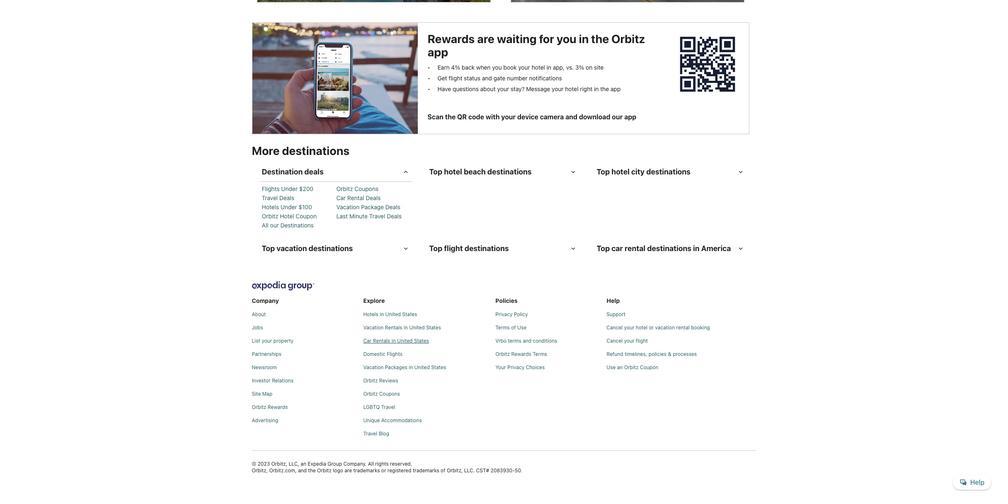 Task type: describe. For each thing, give the bounding box(es) containing it.
1 vertical spatial orbitz coupons link
[[364, 391, 493, 398]]

help
[[607, 298, 620, 305]]

jobs link
[[252, 325, 360, 332]]

list for rewards are waiting for you in the orbitz app
[[428, 59, 659, 93]]

small image for top hotel city destinations
[[737, 169, 745, 176]]

vrbo
[[496, 338, 507, 345]]

or inside © 2023 orbitz, llc, an expedia group company. all rights reserved. orbitz, orbitz.com, and the orbitz logo are trademarks or registered trademarks of orbitz, llc. cst# 2083930-50.
[[382, 468, 386, 474]]

vrbo terms and conditions link
[[496, 338, 604, 345]]

car rental deals link
[[337, 195, 410, 202]]

refund timelines, policies & processes
[[607, 352, 697, 358]]

orbitz rewards terms link
[[496, 352, 604, 358]]

car for rentals
[[364, 338, 372, 345]]

orbitz inside help list item
[[625, 365, 639, 371]]

our inside rewards are waiting for you in the orbitz app region
[[612, 113, 623, 121]]

rewards for orbitz rewards
[[268, 405, 288, 411]]

list for company
[[252, 308, 360, 425]]

vacation rentals in united states
[[364, 325, 441, 331]]

flight for top
[[444, 245, 463, 253]]

coupons for orbitz coupons travel deals
[[355, 186, 379, 193]]

car rentals in united states
[[364, 338, 429, 345]]

support link
[[607, 312, 757, 318]]

destination
[[262, 168, 303, 177]]

2 trademarks from the left
[[413, 468, 440, 474]]

rewards inside rewards are waiting for you in the orbitz app
[[428, 32, 475, 46]]

questions
[[453, 86, 479, 93]]

orbitz hotel coupon link
[[262, 213, 335, 220]]

vacation rentals in united states link
[[364, 325, 493, 332]]

orbitz.com,
[[269, 468, 297, 474]]

top hotel city destinations button
[[592, 163, 750, 182]]

newsroom
[[252, 365, 277, 371]]

hotels inside car rental deals hotels under $100
[[262, 204, 279, 211]]

use an orbitz coupon link
[[607, 365, 757, 372]]

vacation for package
[[337, 204, 360, 211]]

app for scan the qr code with your device camera and download our app
[[625, 113, 637, 121]]

policies list item
[[496, 294, 604, 372]]

vacation packages in united states
[[364, 365, 447, 371]]

for
[[540, 32, 555, 46]]

conditions
[[533, 338, 558, 345]]

about
[[481, 86, 496, 93]]

travel deals link
[[262, 195, 335, 202]]

advertising
[[252, 418, 279, 424]]

in up car rentals in united states
[[404, 325, 408, 331]]

hotels in united states link
[[364, 312, 493, 318]]

have
[[438, 86, 451, 93]]

partnerships
[[252, 352, 282, 358]]

site
[[252, 391, 261, 398]]

destinations
[[281, 222, 314, 229]]

orbitz inside company list item
[[252, 405, 267, 411]]

the left qr
[[445, 113, 456, 121]]

top vacation destinations
[[262, 245, 353, 253]]

states for vacation rentals in united states
[[426, 325, 441, 331]]

use inside help list item
[[607, 365, 616, 371]]

your privacy choices
[[496, 365, 545, 371]]

app for have questions about your stay? message your hotel right in the app
[[611, 86, 621, 93]]

refund
[[607, 352, 624, 358]]

rental inside dropdown button
[[625, 245, 646, 253]]

or inside "list"
[[650, 325, 654, 331]]

orbitz inside vacation package deals orbitz hotel coupon
[[262, 213, 279, 220]]

coupon inside "list"
[[641, 365, 659, 371]]

number
[[507, 75, 528, 82]]

qr code image
[[676, 33, 740, 96]]

app inside rewards are waiting for you in the orbitz app
[[428, 45, 449, 59]]

have questions about your stay? message your hotel right in the app
[[438, 86, 621, 93]]

investor
[[252, 378, 271, 384]]

flights inside explore list item
[[387, 352, 403, 358]]

your down notifications
[[552, 86, 564, 93]]

llc.
[[465, 468, 475, 474]]

domestic
[[364, 352, 386, 358]]

states up vacation rentals in united states
[[403, 312, 418, 318]]

3%
[[576, 64, 585, 71]]

unique accommodations
[[364, 418, 422, 424]]

hotel inside dropdown button
[[444, 168, 463, 177]]

processes
[[673, 352, 697, 358]]

use inside policies list item
[[518, 325, 527, 331]]

orbitz coupons travel deals
[[262, 186, 379, 202]]

your up the number
[[519, 64, 531, 71]]

united for vacation packages in united states
[[415, 365, 430, 371]]

stay?
[[511, 86, 525, 93]]

top vacation destinations button
[[257, 240, 415, 259]]

privacy policy
[[496, 312, 528, 318]]

and inside policies list item
[[523, 338, 532, 345]]

0 vertical spatial under
[[281, 186, 298, 193]]

notifications
[[530, 75, 562, 82]]

small image for top hotel beach destinations
[[570, 169, 577, 176]]

download
[[580, 113, 611, 121]]

destinations inside dropdown button
[[465, 245, 509, 253]]

orbitz coupons
[[364, 391, 400, 398]]

© 2023 orbitz, llc, an expedia group company. all rights reserved. orbitz, orbitz.com, and the orbitz logo are trademarks or registered trademarks of orbitz, llc. cst# 2083930-50.
[[252, 462, 523, 474]]

message
[[527, 86, 551, 93]]

booking
[[692, 325, 711, 331]]

status
[[464, 75, 481, 82]]

2083930-
[[491, 468, 515, 474]]

are inside © 2023 orbitz, llc, an expedia group company. all rights reserved. orbitz, orbitz.com, and the orbitz logo are trademarks or registered trademarks of orbitz, llc. cst# 2083930-50.
[[345, 468, 352, 474]]

your
[[496, 365, 506, 371]]

list for policies
[[496, 308, 604, 372]]

gate
[[494, 75, 506, 82]]

list containing company
[[252, 279, 757, 441]]

cancel for cancel your flight
[[607, 338, 623, 345]]

company
[[252, 298, 279, 305]]

and inside list item
[[482, 75, 492, 82]]

city
[[632, 168, 645, 177]]

support
[[607, 312, 626, 318]]

all inside © 2023 orbitz, llc, an expedia group company. all rights reserved. orbitz, orbitz.com, and the orbitz logo are trademarks or registered trademarks of orbitz, llc. cst# 2083930-50.
[[368, 462, 374, 468]]

an inside "list"
[[618, 365, 623, 371]]

top car rental destinations in america
[[597, 245, 732, 253]]

list your property
[[252, 338, 294, 345]]

united for vacation rentals in united states
[[410, 325, 425, 331]]

list for help
[[607, 308, 757, 372]]

hotel inside "dropdown button"
[[612, 168, 630, 177]]

get
[[438, 75, 447, 82]]

travel down 'unique'
[[364, 431, 378, 437]]

newsroom link
[[252, 365, 360, 372]]

0 vertical spatial terms
[[496, 325, 510, 331]]

our inside last minute travel deals all our destinations
[[270, 222, 279, 229]]

scan
[[428, 113, 444, 121]]

vacation package deals link
[[337, 204, 410, 211]]

package
[[361, 204, 384, 211]]

when
[[477, 64, 491, 71]]

in inside rewards are waiting for you in the orbitz app
[[579, 32, 589, 46]]

an inside © 2023 orbitz, llc, an expedia group company. all rights reserved. orbitz, orbitz.com, and the orbitz logo are trademarks or registered trademarks of orbitz, llc. cst# 2083930-50.
[[301, 462, 307, 468]]

orbitz inside policies list item
[[496, 352, 510, 358]]

with
[[486, 113, 500, 121]]

hotel
[[280, 213, 294, 220]]

more destinations region
[[247, 140, 755, 264]]

on
[[586, 64, 593, 71]]

small image for top car rental destinations in america
[[737, 245, 745, 253]]

the inside © 2023 orbitz, llc, an expedia group company. all rights reserved. orbitz, orbitz.com, and the orbitz logo are trademarks or registered trademarks of orbitz, llc. cst# 2083930-50.
[[308, 468, 316, 474]]

cancel your hotel or vacation rental booking
[[607, 325, 711, 331]]

about link
[[252, 312, 360, 318]]

flights inside more destinations region
[[262, 186, 280, 193]]

back
[[462, 64, 475, 71]]

cancel for cancel your hotel or vacation rental booking
[[607, 325, 623, 331]]

domestic flights link
[[364, 352, 493, 358]]

get flight status and gate number notifications list item
[[428, 75, 653, 82]]

under inside car rental deals hotels under $100
[[281, 204, 297, 211]]

lgbtq travel link
[[364, 405, 493, 411]]

hotels inside "list"
[[364, 312, 379, 318]]

cancel your flight link
[[607, 338, 757, 345]]

destination deals button
[[257, 163, 415, 182]]

2 horizontal spatial orbitz,
[[447, 468, 463, 474]]

orbitz rewards link
[[252, 405, 360, 411]]

vacation inside "dropdown button"
[[277, 245, 307, 253]]

scan the qr code with your device camera and download our app
[[428, 113, 637, 121]]

company.
[[344, 462, 367, 468]]



Task type: vqa. For each thing, say whether or not it's contained in the screenshot.
Car Rental Deals Hotels Under $100
yes



Task type: locate. For each thing, give the bounding box(es) containing it.
1 vertical spatial an
[[301, 462, 307, 468]]

1 vertical spatial cancel
[[607, 338, 623, 345]]

and down "llc," at the bottom left
[[298, 468, 307, 474]]

top flight destinations
[[430, 245, 509, 253]]

1 horizontal spatial you
[[557, 32, 577, 46]]

cancel your hotel or vacation rental booking link
[[607, 325, 757, 332]]

your up timelines,
[[625, 338, 635, 345]]

small image inside top vacation destinations "dropdown button"
[[402, 245, 410, 253]]

0 vertical spatial hotels
[[262, 204, 279, 211]]

waiting
[[497, 32, 537, 46]]

0 vertical spatial rewards
[[428, 32, 475, 46]]

coupon down the $100
[[296, 213, 317, 220]]

united up vacation rentals in united states
[[386, 312, 401, 318]]

terms
[[508, 338, 522, 345]]

app
[[428, 45, 449, 59], [611, 86, 621, 93], [625, 113, 637, 121]]

hotel left right
[[566, 86, 579, 93]]

0 vertical spatial use
[[518, 325, 527, 331]]

orbitz, left llc.
[[447, 468, 463, 474]]

top for top hotel beach destinations
[[430, 168, 443, 177]]

the down expedia
[[308, 468, 316, 474]]

1 horizontal spatial or
[[650, 325, 654, 331]]

all our destinations link
[[262, 222, 335, 230]]

registered
[[388, 468, 412, 474]]

car left rental on the top of the page
[[337, 195, 346, 202]]

2 horizontal spatial app
[[625, 113, 637, 121]]

0 vertical spatial an
[[618, 365, 623, 371]]

1 vertical spatial of
[[441, 468, 446, 474]]

1 horizontal spatial our
[[612, 113, 623, 121]]

site map
[[252, 391, 273, 398]]

deals inside last minute travel deals all our destinations
[[387, 213, 402, 220]]

top inside dropdown button
[[430, 168, 443, 177]]

coupons
[[355, 186, 379, 193], [380, 391, 400, 398]]

you up gate
[[493, 64, 502, 71]]

llc,
[[289, 462, 300, 468]]

small image for top vacation destinations
[[402, 245, 410, 253]]

1 horizontal spatial an
[[618, 365, 623, 371]]

0 horizontal spatial rewards
[[268, 405, 288, 411]]

0 horizontal spatial coupons
[[355, 186, 379, 193]]

small image inside destination deals dropdown button
[[402, 169, 410, 176]]

car up domestic
[[364, 338, 372, 345]]

your right list
[[262, 338, 272, 345]]

1 vertical spatial car
[[364, 338, 372, 345]]

flights down destination in the left top of the page
[[262, 186, 280, 193]]

top for top hotel city destinations
[[597, 168, 610, 177]]

states down domestic flights link
[[432, 365, 447, 371]]

orbitz, down "2023"
[[252, 468, 268, 474]]

rewards are waiting for you in the orbitz app
[[428, 32, 646, 59]]

orbitz,
[[272, 462, 288, 468], [252, 468, 268, 474], [447, 468, 463, 474]]

0 vertical spatial cancel
[[607, 325, 623, 331]]

property
[[274, 338, 294, 345]]

2 vertical spatial vacation
[[364, 365, 384, 371]]

code
[[469, 113, 485, 121]]

0 horizontal spatial flights
[[262, 186, 280, 193]]

vacation inside vacation package deals orbitz hotel coupon
[[337, 204, 360, 211]]

1 horizontal spatial all
[[368, 462, 374, 468]]

small image
[[737, 169, 745, 176], [737, 245, 745, 253]]

0 horizontal spatial use
[[518, 325, 527, 331]]

travel down vacation package deals 'link'
[[369, 213, 386, 220]]

2 vertical spatial flight
[[636, 338, 648, 345]]

packages
[[385, 365, 408, 371]]

1 horizontal spatial coupons
[[380, 391, 400, 398]]

orbitz inside orbitz coupons travel deals
[[337, 186, 353, 193]]

0 vertical spatial small image
[[737, 169, 745, 176]]

terms up choices
[[533, 352, 548, 358]]

states inside "link"
[[432, 365, 447, 371]]

trademarks down company.
[[354, 468, 380, 474]]

1 horizontal spatial hotels
[[364, 312, 379, 318]]

in inside "link"
[[409, 365, 413, 371]]

flight inside help list item
[[636, 338, 648, 345]]

1 horizontal spatial coupon
[[641, 365, 659, 371]]

or down rights
[[382, 468, 386, 474]]

vacation inside help list item
[[656, 325, 676, 331]]

0 vertical spatial app
[[428, 45, 449, 59]]

united inside the hotels in united states link
[[386, 312, 401, 318]]

1 horizontal spatial vacation
[[656, 325, 676, 331]]

the up site on the right top of the page
[[592, 32, 610, 46]]

states for vacation packages in united states
[[432, 365, 447, 371]]

united down the hotels in united states link
[[410, 325, 425, 331]]

and up about
[[482, 75, 492, 82]]

1 vertical spatial app
[[611, 86, 621, 93]]

device
[[518, 113, 539, 121]]

small image for top flight destinations
[[570, 245, 577, 253]]

0 horizontal spatial coupon
[[296, 213, 317, 220]]

0 horizontal spatial trademarks
[[354, 468, 380, 474]]

0 vertical spatial or
[[650, 325, 654, 331]]

1 vertical spatial vacation
[[364, 325, 384, 331]]

rights
[[376, 462, 389, 468]]

0 vertical spatial car
[[337, 195, 346, 202]]

cancel up refund in the bottom of the page
[[607, 338, 623, 345]]

your right with
[[502, 113, 516, 121]]

1 vertical spatial all
[[368, 462, 374, 468]]

flights under $200
[[262, 186, 314, 193]]

rentals for vacation
[[385, 325, 403, 331]]

coupons inside orbitz coupons travel deals
[[355, 186, 379, 193]]

1 horizontal spatial trademarks
[[413, 468, 440, 474]]

top for top vacation destinations
[[262, 245, 275, 253]]

under
[[281, 186, 298, 193], [281, 204, 297, 211]]

vrbo terms and conditions
[[496, 338, 558, 345]]

0 horizontal spatial all
[[262, 222, 269, 229]]

vacation inside "link"
[[364, 365, 384, 371]]

1 trademarks from the left
[[354, 468, 380, 474]]

you for when
[[493, 64, 502, 71]]

0 vertical spatial flights
[[262, 186, 280, 193]]

0 vertical spatial rental
[[625, 245, 646, 253]]

orbitz inside © 2023 orbitz, llc, an expedia group company. all rights reserved. orbitz, orbitz.com, and the orbitz logo are trademarks or registered trademarks of orbitz, llc. cst# 2083930-50.
[[317, 468, 332, 474]]

hotels
[[262, 204, 279, 211], [364, 312, 379, 318]]

lgbtq travel
[[364, 405, 396, 411]]

hotel inside help list item
[[636, 325, 648, 331]]

app up earn
[[428, 45, 449, 59]]

in
[[579, 32, 589, 46], [547, 64, 552, 71], [595, 86, 599, 93], [694, 245, 700, 253], [380, 312, 384, 318], [404, 325, 408, 331], [392, 338, 396, 345], [409, 365, 413, 371]]

map
[[262, 391, 273, 398]]

you for for
[[557, 32, 577, 46]]

destinations inside dropdown button
[[488, 168, 532, 177]]

company list item
[[252, 294, 360, 425]]

1 small image from the top
[[737, 169, 745, 176]]

top inside dropdown button
[[430, 245, 443, 253]]

1 vertical spatial coupon
[[641, 365, 659, 371]]

1 horizontal spatial rewards
[[428, 32, 475, 46]]

0 horizontal spatial car
[[337, 195, 346, 202]]

use down the 'policy'
[[518, 325, 527, 331]]

flights under $200 link
[[262, 186, 335, 193]]

or
[[650, 325, 654, 331], [382, 468, 386, 474]]

coupons down 'reviews'
[[380, 391, 400, 398]]

rental right the car at the right of page
[[625, 245, 646, 253]]

1 horizontal spatial use
[[607, 365, 616, 371]]

states for car rentals in united states
[[414, 338, 429, 345]]

privacy down orbitz rewards terms
[[508, 365, 525, 371]]

hotel up get flight status and gate number notifications list item
[[532, 64, 546, 71]]

1 vertical spatial rewards
[[512, 352, 532, 358]]

our left destinations
[[270, 222, 279, 229]]

1 vertical spatial you
[[493, 64, 502, 71]]

1 horizontal spatial car
[[364, 338, 372, 345]]

hotel left 'beach'
[[444, 168, 463, 177]]

0 horizontal spatial of
[[441, 468, 446, 474]]

an down refund in the bottom of the page
[[618, 365, 623, 371]]

vacation package deals orbitz hotel coupon
[[262, 204, 401, 220]]

relations
[[272, 378, 294, 384]]

united inside 'vacation rentals in united states' link
[[410, 325, 425, 331]]

vacation down hotels in united states
[[364, 325, 384, 331]]

united inside car rentals in united states link
[[398, 338, 413, 345]]

vacation packages in united states link
[[364, 365, 493, 372]]

blog
[[379, 431, 390, 437]]

travel blog link
[[364, 431, 493, 438]]

2 vertical spatial rewards
[[268, 405, 288, 411]]

explore list item
[[364, 294, 493, 438]]

vacation up last
[[337, 204, 360, 211]]

50.
[[515, 468, 523, 474]]

travel up unique accommodations
[[382, 405, 396, 411]]

vacation down destinations
[[277, 245, 307, 253]]

vacation down domestic
[[364, 365, 384, 371]]

flight inside list item
[[449, 75, 463, 82]]

you inside rewards are waiting for you in the orbitz app
[[557, 32, 577, 46]]

united inside "vacation packages in united states" "link"
[[415, 365, 430, 371]]

logo
[[333, 468, 343, 474]]

app inside list item
[[611, 86, 621, 93]]

last
[[337, 213, 348, 220]]

accommodations
[[382, 418, 422, 424]]

top for top car rental destinations in america
[[597, 245, 610, 253]]

hotels down explore
[[364, 312, 379, 318]]

vacation for rentals
[[364, 325, 384, 331]]

are inside rewards are waiting for you in the orbitz app
[[478, 32, 495, 46]]

deals inside orbitz coupons travel deals
[[280, 195, 295, 202]]

your down the get flight status and gate number notifications
[[498, 86, 509, 93]]

0 vertical spatial of
[[512, 325, 516, 331]]

book
[[504, 64, 517, 71]]

under up hotel
[[281, 204, 297, 211]]

explore
[[364, 298, 385, 305]]

in right right
[[595, 86, 599, 93]]

the inside rewards are waiting for you in the orbitz app
[[592, 32, 610, 46]]

0 vertical spatial coupons
[[355, 186, 379, 193]]

0 vertical spatial orbitz coupons link
[[337, 186, 410, 193]]

use down refund in the bottom of the page
[[607, 365, 616, 371]]

jobs
[[252, 325, 263, 331]]

destination deals
[[262, 168, 324, 177]]

list your property link
[[252, 338, 360, 345]]

0 horizontal spatial hotels
[[262, 204, 279, 211]]

destinations inside dropdown button
[[648, 245, 692, 253]]

coupons up car rental deals link
[[355, 186, 379, 193]]

coupon down refund timelines, policies & processes
[[641, 365, 659, 371]]

cst#
[[477, 468, 490, 474]]

car inside car rental deals hotels under $100
[[337, 195, 346, 202]]

deals down vacation package deals 'link'
[[387, 213, 402, 220]]

1 vertical spatial small image
[[737, 245, 745, 253]]

2 small image from the top
[[737, 245, 745, 253]]

2 horizontal spatial rewards
[[512, 352, 532, 358]]

all left rights
[[368, 462, 374, 468]]

0 horizontal spatial app
[[428, 45, 449, 59]]

america
[[702, 245, 732, 253]]

qr
[[458, 113, 467, 121]]

orbitz inside rewards are waiting for you in the orbitz app
[[612, 32, 646, 46]]

site
[[595, 64, 604, 71]]

rewards down map
[[268, 405, 288, 411]]

vacation down support link
[[656, 325, 676, 331]]

car
[[612, 245, 623, 253]]

1 vertical spatial rentals
[[373, 338, 391, 345]]

orbitz
[[612, 32, 646, 46], [337, 186, 353, 193], [262, 213, 279, 220], [496, 352, 510, 358], [625, 365, 639, 371], [364, 378, 378, 384], [364, 391, 378, 398], [252, 405, 267, 411], [317, 468, 332, 474]]

rewards up your privacy choices
[[512, 352, 532, 358]]

rental inside help list item
[[677, 325, 690, 331]]

in down explore
[[380, 312, 384, 318]]

0 horizontal spatial an
[[301, 462, 307, 468]]

coupon inside vacation package deals orbitz hotel coupon
[[296, 213, 317, 220]]

1 vertical spatial our
[[270, 222, 279, 229]]

united for car rentals in united states
[[398, 338, 413, 345]]

advertising link
[[252, 418, 360, 425]]

more
[[252, 144, 280, 158]]

top for top flight destinations
[[430, 245, 443, 253]]

are down company.
[[345, 468, 352, 474]]

orbitz coupons link
[[337, 186, 410, 193], [364, 391, 493, 398]]

rentals up domestic flights
[[373, 338, 391, 345]]

states down the hotels in united states link
[[426, 325, 441, 331]]

states down 'vacation rentals in united states' link
[[414, 338, 429, 345]]

list containing about
[[252, 308, 360, 425]]

1 vertical spatial rental
[[677, 325, 690, 331]]

investor relations link
[[252, 378, 360, 385]]

flights down car rentals in united states
[[387, 352, 403, 358]]

0 vertical spatial vacation
[[277, 245, 307, 253]]

list containing privacy policy
[[496, 308, 604, 372]]

and inside © 2023 orbitz, llc, an expedia group company. all rights reserved. orbitz, orbitz.com, and the orbitz logo are trademarks or registered trademarks of orbitz, llc. cst# 2083930-50.
[[298, 468, 307, 474]]

travel inside last minute travel deals all our destinations
[[369, 213, 386, 220]]

1 horizontal spatial orbitz,
[[272, 462, 288, 468]]

flight for get
[[449, 75, 463, 82]]

small image
[[402, 169, 410, 176], [570, 169, 577, 176], [402, 245, 410, 253], [570, 245, 577, 253]]

1 cancel from the top
[[607, 325, 623, 331]]

1 vertical spatial privacy
[[508, 365, 525, 371]]

$200
[[299, 186, 314, 193]]

car for rental
[[337, 195, 346, 202]]

are up when
[[478, 32, 495, 46]]

list containing hotels in united states
[[364, 308, 493, 438]]

reviews
[[380, 378, 399, 384]]

group
[[328, 462, 342, 468]]

0 horizontal spatial vacation
[[277, 245, 307, 253]]

get flight status and gate number notifications
[[438, 75, 562, 82]]

1 horizontal spatial are
[[478, 32, 495, 46]]

terms up vrbo
[[496, 325, 510, 331]]

hotel up cancel your flight
[[636, 325, 648, 331]]

0 horizontal spatial or
[[382, 468, 386, 474]]

1 vertical spatial flight
[[444, 245, 463, 253]]

cancel down 'support' at bottom right
[[607, 325, 623, 331]]

1 horizontal spatial terms
[[533, 352, 548, 358]]

coupons inside "list"
[[380, 391, 400, 398]]

in down vacation rentals in united states
[[392, 338, 396, 345]]

rewards are waiting for you in the orbitz app region
[[428, 32, 659, 125]]

deals up the package
[[366, 195, 381, 202]]

flights
[[262, 186, 280, 193], [387, 352, 403, 358]]

reserved.
[[390, 462, 412, 468]]

0 vertical spatial our
[[612, 113, 623, 121]]

deals inside vacation package deals orbitz hotel coupon
[[386, 204, 401, 211]]

0 vertical spatial you
[[557, 32, 577, 46]]

1 vertical spatial vacation
[[656, 325, 676, 331]]

0 horizontal spatial are
[[345, 468, 352, 474]]

1 vertical spatial flights
[[387, 352, 403, 358]]

your inside company list item
[[262, 338, 272, 345]]

0 vertical spatial privacy
[[496, 312, 513, 318]]

1 vertical spatial terms
[[533, 352, 548, 358]]

1 vertical spatial or
[[382, 468, 386, 474]]

camera
[[540, 113, 564, 121]]

app right the download
[[625, 113, 637, 121]]

of inside "list"
[[512, 325, 516, 331]]

your up cancel your flight
[[625, 325, 635, 331]]

rewards inside company list item
[[268, 405, 288, 411]]

1 horizontal spatial rental
[[677, 325, 690, 331]]

0 horizontal spatial rental
[[625, 245, 646, 253]]

small image inside top hotel city destinations "dropdown button"
[[737, 169, 745, 176]]

rentals for car
[[373, 338, 391, 345]]

0 horizontal spatial our
[[270, 222, 279, 229]]

the right right
[[601, 86, 610, 93]]

1 vertical spatial hotels
[[364, 312, 379, 318]]

you
[[557, 32, 577, 46], [493, 64, 502, 71]]

of up terms
[[512, 325, 516, 331]]

1 vertical spatial under
[[281, 204, 297, 211]]

rewards for orbitz rewards terms
[[512, 352, 532, 358]]

app right right
[[611, 86, 621, 93]]

small image for destination deals
[[402, 169, 410, 176]]

deals inside car rental deals hotels under $100
[[366, 195, 381, 202]]

in up 3%
[[579, 32, 589, 46]]

all left destinations
[[262, 222, 269, 229]]

earn 4% back when you book your hotel in app, vs. 3% on site list item
[[428, 64, 653, 72]]

coupons for orbitz coupons
[[380, 391, 400, 398]]

privacy down policies
[[496, 312, 513, 318]]

have questions about your stay? message your hotel right in the app list item
[[428, 86, 653, 93]]

car rental deals hotels under $100
[[262, 195, 381, 211]]

list
[[428, 59, 659, 93], [252, 279, 757, 441], [252, 308, 360, 425], [364, 308, 493, 438], [496, 308, 604, 372], [607, 308, 757, 372]]

you right for
[[557, 32, 577, 46]]

your privacy choices link
[[496, 365, 604, 372]]

policies
[[649, 352, 667, 358]]

trademarks right registered
[[413, 468, 440, 474]]

hotel left city
[[612, 168, 630, 177]]

hotels down flights under $200
[[262, 204, 279, 211]]

0 vertical spatial rentals
[[385, 325, 403, 331]]

flight inside dropdown button
[[444, 245, 463, 253]]

travel down flights under $200
[[262, 195, 278, 202]]

rentals up car rentals in united states
[[385, 325, 403, 331]]

expedia
[[308, 462, 326, 468]]

united down domestic flights link
[[415, 365, 430, 371]]

list containing support
[[607, 308, 757, 372]]

rental down support link
[[677, 325, 690, 331]]

deals right the package
[[386, 204, 401, 211]]

an
[[618, 365, 623, 371], [301, 462, 307, 468]]

0 horizontal spatial you
[[493, 64, 502, 71]]

expedia group logo image
[[252, 282, 314, 291]]

in left app,
[[547, 64, 552, 71]]

orbitz rewards terms
[[496, 352, 548, 358]]

in inside dropdown button
[[694, 245, 700, 253]]

our right the download
[[612, 113, 623, 121]]

rewards up 4%
[[428, 32, 475, 46]]

small image inside top car rental destinations in america dropdown button
[[737, 245, 745, 253]]

0 vertical spatial coupon
[[296, 213, 317, 220]]

timelines,
[[625, 352, 648, 358]]

list containing earn 4% back when you book your hotel in app, vs. 3% on site
[[428, 59, 659, 93]]

0 vertical spatial all
[[262, 222, 269, 229]]

deals down flights under $200
[[280, 195, 295, 202]]

orbitz, up orbitz.com,
[[272, 462, 288, 468]]

small image inside the top flight destinations dropdown button
[[570, 245, 577, 253]]

1 vertical spatial coupons
[[380, 391, 400, 398]]

0 vertical spatial are
[[478, 32, 495, 46]]

and right camera
[[566, 113, 578, 121]]

terms of use
[[496, 325, 527, 331]]

1 vertical spatial use
[[607, 365, 616, 371]]

small image inside top hotel beach destinations dropdown button
[[570, 169, 577, 176]]

1 horizontal spatial of
[[512, 325, 516, 331]]

0 vertical spatial flight
[[449, 75, 463, 82]]

travel inside orbitz coupons travel deals
[[262, 195, 278, 202]]

of inside © 2023 orbitz, llc, an expedia group company. all rights reserved. orbitz, orbitz.com, and the orbitz logo are trademarks or registered trademarks of orbitz, llc. cst# 2083930-50.
[[441, 468, 446, 474]]

under up travel deals link
[[281, 186, 298, 193]]

policy
[[514, 312, 528, 318]]

or up refund timelines, policies & processes
[[650, 325, 654, 331]]

travel inside "link"
[[382, 405, 396, 411]]

1 horizontal spatial app
[[611, 86, 621, 93]]

terms of use link
[[496, 325, 604, 332]]

of left llc.
[[441, 468, 446, 474]]

help list item
[[607, 294, 757, 372]]

lgbtq
[[364, 405, 380, 411]]

in right packages
[[409, 365, 413, 371]]

orbitz coupons link up car rental deals link
[[337, 186, 410, 193]]

0 horizontal spatial orbitz,
[[252, 468, 268, 474]]

vs.
[[567, 64, 574, 71]]

rewards inside policies list item
[[512, 352, 532, 358]]

1 horizontal spatial flights
[[387, 352, 403, 358]]

the inside list item
[[601, 86, 610, 93]]

and right terms
[[523, 338, 532, 345]]

all inside last minute travel deals all our destinations
[[262, 222, 269, 229]]

hotels in united states
[[364, 312, 418, 318]]

vacation for packages
[[364, 365, 384, 371]]

you inside list item
[[493, 64, 502, 71]]

car inside "list"
[[364, 338, 372, 345]]

united down vacation rentals in united states
[[398, 338, 413, 345]]

policies
[[496, 298, 518, 305]]

2 cancel from the top
[[607, 338, 623, 345]]

0 vertical spatial vacation
[[337, 204, 360, 211]]

1 vertical spatial are
[[345, 468, 352, 474]]

orbitz coupons link down orbitz reviews link
[[364, 391, 493, 398]]

unique accommodations link
[[364, 418, 493, 425]]

domestic flights
[[364, 352, 403, 358]]

list for explore
[[364, 308, 493, 438]]

an right "llc," at the bottom left
[[301, 462, 307, 468]]

0 horizontal spatial terms
[[496, 325, 510, 331]]

top inside dropdown button
[[597, 245, 610, 253]]

in left america on the right of the page
[[694, 245, 700, 253]]

vacation
[[277, 245, 307, 253], [656, 325, 676, 331]]

2 vertical spatial app
[[625, 113, 637, 121]]



